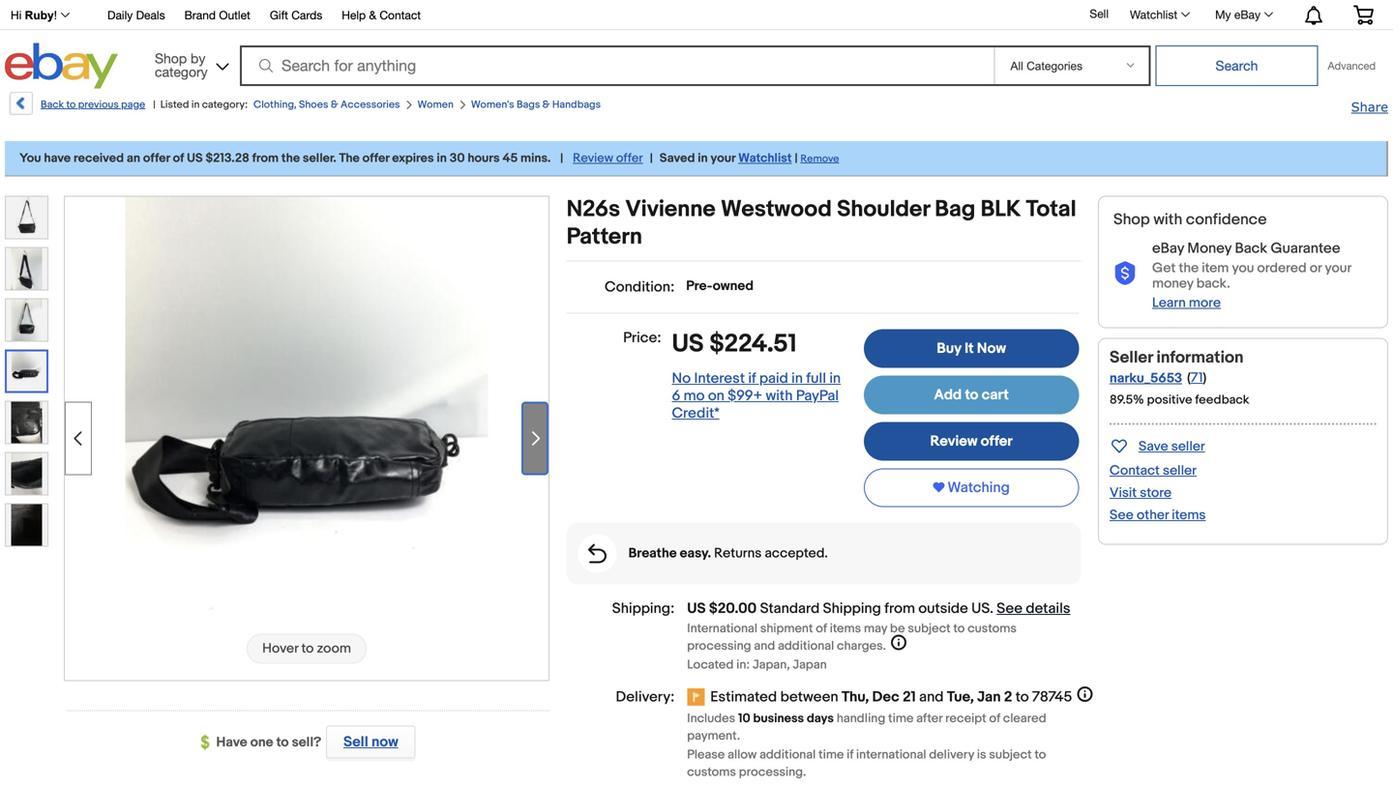 Task type: describe. For each thing, give the bounding box(es) containing it.
other
[[1137, 507, 1169, 524]]

mins.
[[521, 151, 551, 166]]

receipt
[[945, 712, 987, 727]]

by
[[191, 50, 205, 66]]

international
[[687, 622, 758, 637]]

the inside ebay money back guarantee get the item you ordered or your money back. learn more
[[1179, 260, 1199, 277]]

clothing,
[[254, 99, 297, 111]]

0 vertical spatial from
[[252, 151, 279, 166]]

women
[[418, 99, 454, 111]]

offer right the
[[363, 151, 389, 166]]

learn more link
[[1152, 295, 1221, 312]]

| left remove button
[[795, 151, 798, 166]]

saved
[[660, 151, 695, 166]]

offer right an
[[143, 151, 170, 166]]

easy.
[[680, 546, 711, 562]]

ebay inside "link"
[[1235, 8, 1261, 21]]

visit
[[1110, 485, 1137, 502]]

$213.28
[[206, 151, 249, 166]]

vivienne
[[625, 196, 716, 224]]

information
[[1157, 348, 1244, 368]]

you have received an offer of us $213.28 from the seller. the offer expires in 30 hours 45 mins. | review offer | saved in your watchlist | remove
[[19, 151, 839, 166]]

back inside back to previous page "link"
[[41, 99, 64, 111]]

business
[[753, 712, 804, 727]]

picture 1 of 7 image
[[6, 197, 47, 239]]

picture 6 of 7 image
[[6, 453, 47, 495]]

picture 4 of 7 image
[[7, 352, 46, 391]]

additional inside the international shipment of items may be subject to customs processing and additional charges.
[[778, 639, 834, 654]]

0 vertical spatial the
[[281, 151, 300, 166]]

remove
[[801, 153, 839, 165]]

cards
[[292, 8, 322, 22]]

have
[[216, 735, 247, 751]]

daily deals
[[107, 8, 165, 22]]

help & contact
[[342, 8, 421, 22]]

0 horizontal spatial watchlist
[[738, 151, 792, 166]]

westwood
[[721, 196, 832, 224]]

share button
[[1352, 99, 1389, 116]]

estimated between thu, dec 21 and tue, jan 2 to 78745
[[711, 689, 1072, 706]]

with details__icon image for ebay money back guarantee
[[1114, 262, 1137, 286]]

bags
[[517, 99, 540, 111]]

accepted.
[[765, 546, 828, 562]]

shop by category
[[155, 50, 208, 80]]

my
[[1215, 8, 1231, 21]]

handling
[[837, 712, 886, 727]]

time inside handling time after receipt of cleared payment.
[[888, 712, 914, 727]]

advanced
[[1328, 60, 1376, 72]]

to inside please allow additional time if international delivery is subject to customs processing.
[[1035, 748, 1046, 763]]

shipping
[[823, 600, 881, 618]]

| listed in category:
[[153, 99, 248, 111]]

hi
[[11, 9, 22, 22]]

picture 5 of 7 image
[[6, 402, 47, 444]]

hours
[[468, 151, 500, 166]]

help
[[342, 8, 366, 22]]

daily
[[107, 8, 133, 22]]

from inside us $224.51 main content
[[885, 600, 915, 618]]

picture 3 of 7 image
[[6, 299, 47, 341]]

daily deals link
[[107, 5, 165, 27]]

store
[[1140, 485, 1172, 502]]

positive
[[1147, 393, 1193, 408]]

back.
[[1197, 276, 1231, 292]]

ordered
[[1258, 260, 1307, 277]]

see inside us $224.51 main content
[[997, 600, 1023, 618]]

items inside the international shipment of items may be subject to customs processing and additional charges.
[[830, 622, 861, 637]]

offer left saved
[[616, 151, 643, 166]]

shoes
[[299, 99, 328, 111]]

sell?
[[292, 735, 321, 751]]

seller.
[[303, 151, 336, 166]]

shop with confidence
[[1114, 210, 1267, 229]]

additional inside please allow additional time if international delivery is subject to customs processing.
[[760, 748, 816, 763]]

us $224.51
[[672, 329, 797, 359]]

review inside us $224.51 main content
[[930, 433, 978, 450]]

21
[[903, 689, 916, 706]]

your inside ebay money back guarantee get the item you ordered or your money back. learn more
[[1325, 260, 1352, 277]]

customs inside the international shipment of items may be subject to customs processing and additional charges.
[[968, 622, 1017, 637]]

outside
[[919, 600, 968, 618]]

subject inside please allow additional time if international delivery is subject to customs processing.
[[989, 748, 1032, 763]]

ebay money back guarantee get the item you ordered or your money back. learn more
[[1152, 240, 1352, 312]]

your shopping cart image
[[1353, 5, 1375, 24]]

to left cart
[[965, 387, 979, 404]]

save
[[1139, 439, 1169, 455]]

seller for save
[[1172, 439, 1205, 455]]

no interest if paid in full in 6 mo on $99+ with paypal credit*
[[672, 370, 841, 422]]

international
[[856, 748, 927, 763]]

subject inside the international shipment of items may be subject to customs processing and additional charges.
[[908, 622, 951, 637]]

now
[[372, 734, 398, 751]]

an
[[127, 151, 140, 166]]

cart
[[982, 387, 1009, 404]]

shop for shop by category
[[155, 50, 187, 66]]

with details__icon image for breathe easy.
[[588, 544, 607, 564]]

in left "full"
[[792, 370, 803, 387]]

the
[[339, 151, 360, 166]]

of inside handling time after receipt of cleared payment.
[[989, 712, 1001, 727]]

add to cart link
[[864, 376, 1079, 415]]

seller information narku_5653 ( 71 ) 89.5% positive feedback
[[1110, 348, 1250, 408]]

confidence
[[1186, 210, 1267, 229]]

deals
[[136, 8, 165, 22]]

category
[[155, 64, 208, 80]]

handling time after receipt of cleared payment.
[[687, 712, 1047, 744]]

back to previous page
[[41, 99, 145, 111]]

to inside the international shipment of items may be subject to customs processing and additional charges.
[[954, 622, 965, 637]]

1 horizontal spatial and
[[919, 689, 944, 706]]

shop for shop with confidence
[[1114, 210, 1150, 229]]

full
[[806, 370, 826, 387]]

clothing, shoes & accessories
[[254, 99, 400, 111]]

in right the listed
[[191, 99, 200, 111]]

us up no
[[672, 329, 704, 359]]

clothing, shoes & accessories link
[[254, 99, 400, 111]]

returns
[[714, 546, 762, 562]]

allow
[[728, 748, 757, 763]]

have
[[44, 151, 71, 166]]

tue,
[[947, 689, 974, 706]]

& for clothing, shoes & accessories
[[331, 99, 338, 111]]

shipping:
[[612, 600, 675, 618]]

sell for sell now
[[343, 734, 368, 751]]

back inside ebay money back guarantee get the item you ordered or your money back. learn more
[[1235, 240, 1268, 257]]

sell link
[[1081, 7, 1118, 20]]

be
[[890, 622, 905, 637]]

shoulder
[[837, 196, 930, 224]]

contact inside the contact seller visit store see other items
[[1110, 463, 1160, 479]]

0 horizontal spatial of
[[173, 151, 184, 166]]

in right "full"
[[830, 370, 841, 387]]

accessories
[[341, 99, 400, 111]]

customs inside please allow additional time if international delivery is subject to customs processing.
[[687, 765, 736, 780]]

to right one
[[276, 735, 289, 751]]

sell for sell
[[1090, 7, 1109, 20]]

payment.
[[687, 729, 740, 744]]

.
[[990, 600, 994, 618]]

us right outside
[[972, 600, 990, 618]]

shop by category banner
[[0, 0, 1389, 94]]

guarantee
[[1271, 240, 1341, 257]]



Task type: vqa. For each thing, say whether or not it's contained in the screenshot.
-
no



Task type: locate. For each thing, give the bounding box(es) containing it.
shop inside shop by category
[[155, 50, 187, 66]]

advanced link
[[1318, 46, 1386, 85]]

1 vertical spatial items
[[830, 622, 861, 637]]

see inside the contact seller visit store see other items
[[1110, 507, 1134, 524]]

sell inside account navigation
[[1090, 7, 1109, 20]]

1 horizontal spatial &
[[369, 8, 376, 22]]

credit*
[[672, 405, 720, 422]]

you
[[19, 151, 41, 166]]

please
[[687, 748, 725, 763]]

pattern
[[567, 224, 642, 251]]

0 vertical spatial back
[[41, 99, 64, 111]]

1 vertical spatial the
[[1179, 260, 1199, 277]]

0 horizontal spatial review offer button
[[573, 151, 643, 166]]

ebay up get
[[1152, 240, 1184, 257]]

located in: japan, japan
[[687, 658, 827, 673]]

back left previous
[[41, 99, 64, 111]]

delivery:
[[616, 689, 675, 706]]

if left paid
[[748, 370, 756, 387]]

0 vertical spatial see
[[1110, 507, 1134, 524]]

see details link
[[997, 600, 1071, 618]]

1 vertical spatial time
[[819, 748, 844, 763]]

additional up japan
[[778, 639, 834, 654]]

sell now
[[343, 734, 398, 751]]

you
[[1232, 260, 1255, 277]]

1 horizontal spatial back
[[1235, 240, 1268, 257]]

buy it now
[[937, 340, 1006, 358]]

0 vertical spatial time
[[888, 712, 914, 727]]

charges.
[[837, 639, 886, 654]]

0 horizontal spatial review
[[573, 151, 613, 166]]

1 vertical spatial subject
[[989, 748, 1032, 763]]

review down add
[[930, 433, 978, 450]]

Search for anything text field
[[243, 47, 990, 84]]

with inside no interest if paid in full in 6 mo on $99+ with paypal credit*
[[766, 387, 793, 405]]

1 vertical spatial shop
[[1114, 210, 1150, 229]]

1 vertical spatial ebay
[[1152, 240, 1184, 257]]

1 vertical spatial with
[[766, 387, 793, 405]]

1 vertical spatial seller
[[1163, 463, 1197, 479]]

with details__icon image left get
[[1114, 262, 1137, 286]]

seller
[[1172, 439, 1205, 455], [1163, 463, 1197, 479]]

contact up visit store link
[[1110, 463, 1160, 479]]

women link
[[418, 99, 454, 111]]

1 vertical spatial back
[[1235, 240, 1268, 257]]

time down days
[[819, 748, 844, 763]]

0 horizontal spatial contact
[[380, 8, 421, 22]]

1 vertical spatial from
[[885, 600, 915, 618]]

dollar sign image
[[201, 736, 216, 751]]

items down the shipping
[[830, 622, 861, 637]]

brand
[[184, 8, 216, 22]]

see right . on the bottom
[[997, 600, 1023, 618]]

watchlist link
[[1120, 3, 1199, 26], [738, 151, 792, 166]]

1 vertical spatial review
[[930, 433, 978, 450]]

international shipment of items may be subject to customs processing and additional charges.
[[687, 622, 1017, 654]]

1 vertical spatial watchlist link
[[738, 151, 792, 166]]

0 horizontal spatial if
[[748, 370, 756, 387]]

subject down outside
[[908, 622, 951, 637]]

women's bags & handbags link
[[471, 99, 601, 111]]

one
[[250, 735, 273, 751]]

contact seller link
[[1110, 463, 1197, 479]]

in
[[191, 99, 200, 111], [437, 151, 447, 166], [698, 151, 708, 166], [792, 370, 803, 387], [830, 370, 841, 387]]

items right other
[[1172, 507, 1206, 524]]

get
[[1152, 260, 1176, 277]]

delivery alert flag image
[[687, 689, 711, 708]]

n26s
[[567, 196, 620, 224]]

1 vertical spatial watchlist
[[738, 151, 792, 166]]

0 vertical spatial and
[[754, 639, 775, 654]]

n26s vivienne westwood shoulder bag blk total pattern
[[567, 196, 1077, 251]]

0 vertical spatial of
[[173, 151, 184, 166]]

1 horizontal spatial ebay
[[1235, 8, 1261, 21]]

additional
[[778, 639, 834, 654], [760, 748, 816, 763]]

0 horizontal spatial sell
[[343, 734, 368, 751]]

1 horizontal spatial review
[[930, 433, 978, 450]]

$20.00
[[709, 600, 757, 618]]

| left the listed
[[153, 99, 155, 111]]

brand outlet link
[[184, 5, 250, 27]]

seller right save
[[1172, 439, 1205, 455]]

gift cards
[[270, 8, 322, 22]]

with details__icon image inside us $224.51 main content
[[588, 544, 607, 564]]

seller inside button
[[1172, 439, 1205, 455]]

!
[[54, 9, 57, 22]]

0 horizontal spatial &
[[331, 99, 338, 111]]

in left 30 at left top
[[437, 151, 447, 166]]

of right 'shipment'
[[816, 622, 827, 637]]

buy
[[937, 340, 962, 358]]

offer inside us $224.51 main content
[[981, 433, 1013, 450]]

contact
[[380, 8, 421, 22], [1110, 463, 1160, 479]]

in right saved
[[698, 151, 708, 166]]

save seller button
[[1110, 435, 1205, 457]]

0 vertical spatial review
[[573, 151, 613, 166]]

0 horizontal spatial your
[[711, 151, 736, 166]]

time down 21
[[888, 712, 914, 727]]

from up be
[[885, 600, 915, 618]]

1 horizontal spatial subject
[[989, 748, 1032, 763]]

0 horizontal spatial and
[[754, 639, 775, 654]]

your right or at the top right of page
[[1325, 260, 1352, 277]]

1 horizontal spatial your
[[1325, 260, 1352, 277]]

| left saved
[[650, 151, 653, 166]]

seller
[[1110, 348, 1153, 368]]

watchlist link right sell link
[[1120, 3, 1199, 26]]

of right an
[[173, 151, 184, 166]]

0 horizontal spatial from
[[252, 151, 279, 166]]

1 horizontal spatial with
[[1154, 210, 1183, 229]]

1 horizontal spatial items
[[1172, 507, 1206, 524]]

0 vertical spatial ebay
[[1235, 8, 1261, 21]]

gift
[[270, 8, 288, 22]]

shop by category button
[[146, 43, 233, 85]]

1 vertical spatial of
[[816, 622, 827, 637]]

0 horizontal spatial see
[[997, 600, 1023, 618]]

located
[[687, 658, 734, 673]]

review offer button
[[573, 151, 643, 166], [864, 422, 1079, 461]]

contact inside account navigation
[[380, 8, 421, 22]]

watchlist link up the "westwood"
[[738, 151, 792, 166]]

1 horizontal spatial customs
[[968, 622, 1017, 637]]

1 vertical spatial see
[[997, 600, 1023, 618]]

& right help
[[369, 8, 376, 22]]

& right 'shoes' on the left of page
[[331, 99, 338, 111]]

0 horizontal spatial watchlist link
[[738, 151, 792, 166]]

1 vertical spatial contact
[[1110, 463, 1160, 479]]

us
[[187, 151, 203, 166], [672, 329, 704, 359], [687, 600, 706, 618], [972, 600, 990, 618]]

1 horizontal spatial sell
[[1090, 7, 1109, 20]]

(
[[1187, 370, 1191, 387]]

items inside the contact seller visit store see other items
[[1172, 507, 1206, 524]]

back up 'you' at the top right
[[1235, 240, 1268, 257]]

1 vertical spatial with details__icon image
[[588, 544, 607, 564]]

with details__icon image
[[1114, 262, 1137, 286], [588, 544, 607, 564]]

none submit inside 'shop by category' banner
[[1156, 45, 1318, 86]]

0 horizontal spatial items
[[830, 622, 861, 637]]

0 vertical spatial with
[[1154, 210, 1183, 229]]

1 horizontal spatial of
[[816, 622, 827, 637]]

your right saved
[[711, 151, 736, 166]]

visit store link
[[1110, 485, 1172, 502]]

1 horizontal spatial time
[[888, 712, 914, 727]]

thu,
[[842, 689, 869, 706]]

0 horizontal spatial time
[[819, 748, 844, 763]]

1 horizontal spatial contact
[[1110, 463, 1160, 479]]

seller for contact
[[1163, 463, 1197, 479]]

us $20.00 standard shipping from outside us . see details
[[687, 600, 1071, 618]]

0 horizontal spatial subject
[[908, 622, 951, 637]]

0 vertical spatial sell
[[1090, 7, 1109, 20]]

0 horizontal spatial back
[[41, 99, 64, 111]]

customs down 'please' at the bottom
[[687, 765, 736, 780]]

ruby
[[25, 9, 54, 22]]

2
[[1004, 689, 1013, 706]]

shop left by
[[155, 50, 187, 66]]

None submit
[[1156, 45, 1318, 86]]

delivery
[[929, 748, 974, 763]]

owned
[[713, 278, 754, 295]]

it
[[965, 340, 974, 358]]

$224.51
[[710, 329, 797, 359]]

| right mins.
[[560, 151, 563, 166]]

buy it now link
[[864, 329, 1079, 368]]

watchlist
[[1130, 8, 1178, 21], [738, 151, 792, 166]]

0 horizontal spatial with details__icon image
[[588, 544, 607, 564]]

1 vertical spatial review offer button
[[864, 422, 1079, 461]]

seller down save seller
[[1163, 463, 1197, 479]]

& right bags
[[543, 99, 550, 111]]

1 horizontal spatial watchlist link
[[1120, 3, 1199, 26]]

1 vertical spatial additional
[[760, 748, 816, 763]]

shop right total
[[1114, 210, 1150, 229]]

78745
[[1032, 689, 1072, 706]]

1 vertical spatial if
[[847, 748, 854, 763]]

0 horizontal spatial the
[[281, 151, 300, 166]]

learn
[[1152, 295, 1186, 312]]

us $224.51 main content
[[567, 196, 1095, 787]]

handbags
[[552, 99, 601, 111]]

with up get
[[1154, 210, 1183, 229]]

1 horizontal spatial with details__icon image
[[1114, 262, 1137, 286]]

0 horizontal spatial ebay
[[1152, 240, 1184, 257]]

standard
[[760, 600, 820, 618]]

days
[[807, 712, 834, 727]]

offer down cart
[[981, 433, 1013, 450]]

customs
[[968, 622, 1017, 637], [687, 765, 736, 780]]

condition:
[[605, 279, 675, 296]]

n26s vivienne westwood shoulder bag blk total pattern - picture 4 of 7 image
[[125, 195, 488, 679]]

1 horizontal spatial watchlist
[[1130, 8, 1178, 21]]

0 vertical spatial subject
[[908, 622, 951, 637]]

review up n26s
[[573, 151, 613, 166]]

my ebay link
[[1205, 3, 1282, 26]]

account navigation
[[0, 0, 1389, 30]]

89.5%
[[1110, 393, 1144, 408]]

0 vertical spatial watchlist
[[1130, 8, 1178, 21]]

watchlist inside account navigation
[[1130, 8, 1178, 21]]

of down jan
[[989, 712, 1001, 727]]

customs down . on the bottom
[[968, 622, 1017, 637]]

if inside please allow additional time if international delivery is subject to customs processing.
[[847, 748, 854, 763]]

2 horizontal spatial &
[[543, 99, 550, 111]]

money
[[1188, 240, 1232, 257]]

0 vertical spatial watchlist link
[[1120, 3, 1199, 26]]

1 horizontal spatial review offer button
[[864, 422, 1079, 461]]

0 vertical spatial your
[[711, 151, 736, 166]]

to down outside
[[954, 622, 965, 637]]

0 horizontal spatial shop
[[155, 50, 187, 66]]

dec
[[873, 689, 900, 706]]

item
[[1202, 260, 1229, 277]]

with right $99+
[[766, 387, 793, 405]]

0 vertical spatial review offer button
[[573, 151, 643, 166]]

watchlist up the "westwood"
[[738, 151, 792, 166]]

brand outlet
[[184, 8, 250, 22]]

0 vertical spatial items
[[1172, 507, 1206, 524]]

0 vertical spatial seller
[[1172, 439, 1205, 455]]

time inside please allow additional time if international delivery is subject to customs processing.
[[819, 748, 844, 763]]

2 vertical spatial of
[[989, 712, 1001, 727]]

additional up the processing.
[[760, 748, 816, 763]]

and up "japan,"
[[754, 639, 775, 654]]

picture 7 of 7 image
[[6, 505, 47, 546]]

cleared
[[1003, 712, 1047, 727]]

review offer button up "watching" button
[[864, 422, 1079, 461]]

if down handling time after receipt of cleared payment.
[[847, 748, 854, 763]]

2 horizontal spatial of
[[989, 712, 1001, 727]]

and up after
[[919, 689, 944, 706]]

& inside account navigation
[[369, 8, 376, 22]]

us up international
[[687, 600, 706, 618]]

0 horizontal spatial with
[[766, 387, 793, 405]]

1 vertical spatial your
[[1325, 260, 1352, 277]]

watchlist right sell link
[[1130, 8, 1178, 21]]

1 vertical spatial customs
[[687, 765, 736, 780]]

1 vertical spatial and
[[919, 689, 944, 706]]

0 vertical spatial contact
[[380, 8, 421, 22]]

to
[[66, 99, 76, 111], [965, 387, 979, 404], [954, 622, 965, 637], [1016, 689, 1029, 706], [276, 735, 289, 751], [1035, 748, 1046, 763]]

previous
[[78, 99, 119, 111]]

to inside "link"
[[66, 99, 76, 111]]

30
[[450, 151, 465, 166]]

1 horizontal spatial the
[[1179, 260, 1199, 277]]

includes
[[687, 712, 736, 727]]

1 horizontal spatial from
[[885, 600, 915, 618]]

review offer button up n26s
[[573, 151, 643, 166]]

subject right is
[[989, 748, 1032, 763]]

with details__icon image left breathe
[[588, 544, 607, 564]]

us left the $213.28
[[187, 151, 203, 166]]

0 vertical spatial with details__icon image
[[1114, 262, 1137, 286]]

0 vertical spatial additional
[[778, 639, 834, 654]]

to left previous
[[66, 99, 76, 111]]

to down "cleared"
[[1035, 748, 1046, 763]]

pre-
[[686, 278, 713, 295]]

have one to sell?
[[216, 735, 321, 751]]

japan
[[793, 658, 827, 673]]

0 vertical spatial customs
[[968, 622, 1017, 637]]

of inside the international shipment of items may be subject to customs processing and additional charges.
[[816, 622, 827, 637]]

japan,
[[753, 658, 790, 673]]

see other items link
[[1110, 507, 1206, 524]]

0 vertical spatial if
[[748, 370, 756, 387]]

feedback
[[1195, 393, 1250, 408]]

items
[[1172, 507, 1206, 524], [830, 622, 861, 637]]

if inside no interest if paid in full in 6 mo on $99+ with paypal credit*
[[748, 370, 756, 387]]

1 horizontal spatial if
[[847, 748, 854, 763]]

picture 2 of 7 image
[[6, 248, 47, 290]]

1 horizontal spatial shop
[[1114, 210, 1150, 229]]

see down visit
[[1110, 507, 1134, 524]]

from right the $213.28
[[252, 151, 279, 166]]

your
[[711, 151, 736, 166], [1325, 260, 1352, 277]]

1 horizontal spatial see
[[1110, 507, 1134, 524]]

0 vertical spatial shop
[[155, 50, 187, 66]]

the right get
[[1179, 260, 1199, 277]]

contact right help
[[380, 8, 421, 22]]

paypal
[[796, 387, 839, 405]]

back to previous page link
[[8, 92, 145, 122]]

breathe easy. returns accepted.
[[629, 546, 828, 562]]

and inside the international shipment of items may be subject to customs processing and additional charges.
[[754, 639, 775, 654]]

sell now link
[[321, 726, 416, 759]]

1 vertical spatial sell
[[343, 734, 368, 751]]

back
[[41, 99, 64, 111], [1235, 240, 1268, 257]]

ebay right my
[[1235, 8, 1261, 21]]

after
[[917, 712, 943, 727]]

ebay inside ebay money back guarantee get the item you ordered or your money back. learn more
[[1152, 240, 1184, 257]]

& for women's bags & handbags
[[543, 99, 550, 111]]

the left seller.
[[281, 151, 300, 166]]

to right 2
[[1016, 689, 1029, 706]]

seller inside the contact seller visit store see other items
[[1163, 463, 1197, 479]]

0 horizontal spatial customs
[[687, 765, 736, 780]]



